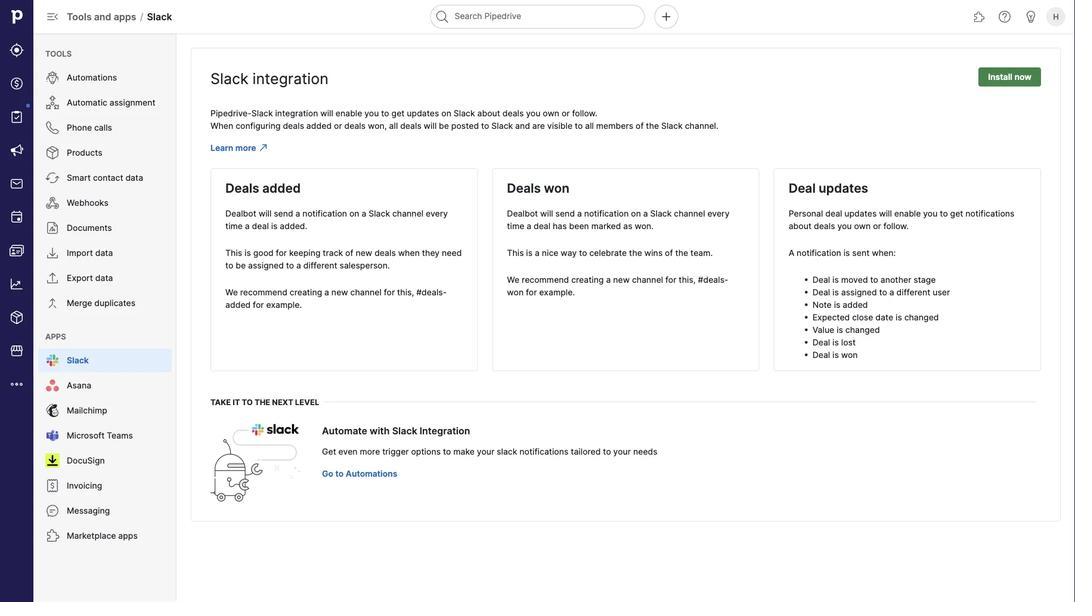Task type: describe. For each thing, give the bounding box(es) containing it.
products link
[[38, 141, 172, 165]]

are
[[533, 121, 545, 131]]

channel inside dealbot will send a notification on a slack channel every time a deal has been marked as won.
[[674, 208, 706, 218]]

2 horizontal spatial notification
[[797, 248, 842, 258]]

activities image
[[10, 210, 24, 224]]

been
[[570, 221, 589, 231]]

time for deals won
[[507, 221, 525, 231]]

slack up trigger
[[392, 425, 418, 436]]

0 horizontal spatial changed
[[846, 325, 881, 335]]

personal
[[789, 208, 824, 218]]

phone
[[67, 123, 92, 133]]

deals inside this is good for keeping track of new deals when they need to be assigned to a different salesperson.
[[375, 248, 396, 258]]

assigned inside this is good for keeping track of new deals when they need to be assigned to a different salesperson.
[[248, 260, 284, 270]]

added inside deal is moved to another stage deal is assigned to a different user note is added expected close date is changed value is changed deal is lost deal is won
[[843, 300, 869, 310]]

send for deals won
[[556, 208, 575, 218]]

on for deals won
[[631, 208, 641, 218]]

1 all from the left
[[389, 121, 398, 131]]

products image
[[10, 310, 24, 325]]

documents link
[[38, 216, 172, 240]]

h
[[1054, 12, 1060, 21]]

the left wins on the right top of page
[[630, 248, 643, 258]]

export data link
[[38, 266, 172, 290]]

integration
[[420, 425, 470, 436]]

phone calls link
[[38, 116, 172, 140]]

0 vertical spatial or
[[562, 108, 570, 118]]

note
[[813, 300, 832, 310]]

recommend for added
[[240, 287, 288, 297]]

options
[[411, 446, 441, 456]]

this for deals added
[[226, 248, 242, 258]]

docusign
[[67, 456, 105, 466]]

docusign link
[[38, 449, 172, 473]]

color undefined image for products
[[45, 146, 60, 160]]

tools for tools
[[45, 49, 72, 58]]

take it to the next level button
[[211, 395, 1037, 409]]

marketplace apps
[[67, 531, 138, 541]]

deal for deals added
[[252, 221, 269, 231]]

won inside deal is moved to another stage deal is assigned to a different user note is added expected close date is changed value is changed deal is lost deal is won
[[842, 350, 858, 360]]

a
[[789, 248, 795, 258]]

slack integration
[[211, 70, 329, 88]]

this is good for keeping track of new deals when they need to be assigned to a different salesperson.
[[226, 248, 462, 270]]

deals for deals added
[[226, 180, 259, 195]]

import
[[67, 248, 93, 258]]

#deals- for won
[[698, 274, 729, 285]]

deals inside personal deal updates will enable you to get notifications about deals you own or follow.
[[814, 221, 836, 231]]

color undefined image for phone calls
[[45, 121, 60, 135]]

tools for tools and apps / slack
[[67, 11, 92, 22]]

they
[[422, 248, 440, 258]]

now
[[1015, 72, 1032, 82]]

deal updates
[[789, 180, 869, 195]]

for inside this is good for keeping track of new deals when they need to be assigned to a different salesperson.
[[276, 248, 287, 258]]

0 vertical spatial data
[[126, 173, 143, 183]]

install
[[989, 72, 1013, 82]]

deal inside personal deal updates will enable you to get notifications about deals you own or follow.
[[826, 208, 843, 218]]

microsoft teams link
[[38, 424, 172, 448]]

phone calls
[[67, 123, 112, 133]]

1 your from the left
[[477, 446, 495, 456]]

pipedrive-
[[211, 108, 252, 118]]

slack left "are"
[[492, 121, 513, 131]]

dealbot for deals added
[[226, 208, 256, 218]]

send for deals added
[[274, 208, 293, 218]]

time for deals added
[[226, 221, 243, 231]]

is inside this is good for keeping track of new deals when they need to be assigned to a different salesperson.
[[245, 248, 251, 258]]

2 all from the left
[[586, 121, 594, 131]]

mailchimp link
[[38, 399, 172, 422]]

sales inbox image
[[10, 177, 24, 191]]

a left nice on the top right
[[535, 248, 540, 258]]

calls
[[94, 123, 112, 133]]

team.
[[691, 248, 713, 258]]

tools and apps / slack
[[67, 11, 172, 22]]

0 vertical spatial apps
[[114, 11, 136, 22]]

smart contact data link
[[38, 166, 172, 190]]

added inside pipedrive-slack integration will enable you to get updates on slack about deals you own or follow. when configuring deals added or deals won, all deals will be posted to slack and are visible to all members of the slack channel.
[[307, 121, 332, 131]]

celebrate
[[590, 248, 627, 258]]

learn more
[[211, 143, 256, 153]]

a inside we recommend creating a new channel for this, #deals- added for example.
[[325, 287, 329, 297]]

channel.
[[685, 121, 719, 131]]

slack left channel.
[[662, 121, 683, 131]]

when
[[211, 121, 233, 131]]

marked
[[592, 221, 621, 231]]

lost
[[842, 337, 856, 347]]

mailchimp
[[67, 405, 107, 416]]

new inside this is good for keeping track of new deals when they need to be assigned to a different salesperson.
[[356, 248, 373, 258]]

Search Pipedrive field
[[431, 5, 645, 29]]

will inside personal deal updates will enable you to get notifications about deals you own or follow.
[[880, 208, 893, 218]]

0 vertical spatial integration
[[253, 70, 329, 88]]

get even more trigger options to make your slack notifications tailored to your needs
[[322, 446, 658, 456]]

it
[[233, 397, 240, 407]]

microsoft
[[67, 431, 105, 441]]

notifications inside personal deal updates will enable you to get notifications about deals you own or follow.
[[966, 208, 1015, 218]]

1 horizontal spatial changed
[[905, 312, 940, 322]]

marketplace
[[67, 531, 116, 541]]

channel inside we recommend creating a new channel for this, #deals- won for example.
[[632, 274, 664, 285]]

on for deals added
[[350, 208, 360, 218]]

keeping
[[289, 248, 321, 258]]

data for import data
[[95, 248, 113, 258]]

color undefined image for asana
[[45, 378, 60, 393]]

notification for deals won
[[585, 208, 629, 218]]

every for added
[[426, 208, 448, 218]]

a inside deal is moved to another stage deal is assigned to a different user note is added expected close date is changed value is changed deal is lost deal is won
[[890, 287, 895, 297]]

own inside pipedrive-slack integration will enable you to get updates on slack about deals you own or follow. when configuring deals added or deals won, all deals will be posted to slack and are visible to all members of the slack channel.
[[543, 108, 560, 118]]

configuring
[[236, 121, 281, 131]]

/
[[140, 11, 143, 22]]

deals won
[[507, 180, 570, 195]]

and inside pipedrive-slack integration will enable you to get updates on slack about deals you own or follow. when configuring deals added or deals won, all deals will be posted to slack and are visible to all members of the slack channel.
[[516, 121, 530, 131]]

color undefined image for docusign
[[45, 453, 60, 468]]

example. for deals added
[[266, 300, 302, 310]]

1 vertical spatial updates
[[819, 180, 869, 195]]

invoicing link
[[38, 474, 172, 498]]

color undefined image for mailchimp
[[45, 403, 60, 418]]

every for won
[[708, 208, 730, 218]]

messaging
[[67, 506, 110, 516]]

as
[[624, 221, 633, 231]]

be inside pipedrive-slack integration will enable you to get updates on slack about deals you own or follow. when configuring deals added or deals won, all deals will be posted to slack and are visible to all members of the slack channel.
[[439, 121, 449, 131]]

salesperson.
[[340, 260, 390, 270]]

merge
[[67, 298, 92, 308]]

when
[[398, 248, 420, 258]]

0 horizontal spatial automations
[[67, 72, 117, 83]]

another
[[881, 274, 912, 285]]

contact
[[93, 173, 123, 183]]

0 horizontal spatial notifications
[[520, 446, 569, 456]]

on inside pipedrive-slack integration will enable you to get updates on slack about deals you own or follow. when configuring deals added or deals won, all deals will be posted to slack and are visible to all members of the slack channel.
[[442, 108, 452, 118]]

has
[[553, 221, 567, 231]]

color undefined image for messaging
[[45, 504, 60, 518]]

user
[[933, 287, 951, 297]]

import data link
[[38, 241, 172, 265]]

with
[[370, 425, 390, 436]]

different inside deal is moved to another stage deal is assigned to a different user note is added expected close date is changed value is changed deal is lost deal is won
[[897, 287, 931, 297]]

a inside this is good for keeping track of new deals when they need to be assigned to a different salesperson.
[[297, 260, 301, 270]]

0 horizontal spatial or
[[334, 121, 342, 131]]

smart
[[67, 173, 91, 183]]

data for export data
[[95, 273, 113, 283]]

take it to the next level
[[211, 397, 319, 407]]

the left team.
[[676, 248, 689, 258]]

make
[[454, 446, 475, 456]]

of inside this is good for keeping track of new deals when they need to be assigned to a different salesperson.
[[346, 248, 354, 258]]

a down 'deals added' at the top left of the page
[[245, 221, 250, 231]]

products
[[67, 148, 102, 158]]

stage
[[914, 274, 937, 285]]

won inside we recommend creating a new channel for this, #deals- won for example.
[[507, 287, 524, 297]]

creating for deals added
[[290, 287, 322, 297]]

automatic assignment
[[67, 98, 156, 108]]

invoicing
[[67, 481, 102, 491]]

automatic
[[67, 98, 107, 108]]

slack inside menu item
[[67, 355, 89, 365]]

1 horizontal spatial won
[[544, 180, 570, 195]]

slack menu item
[[33, 348, 177, 372]]

integration inside pipedrive-slack integration will enable you to get updates on slack about deals you own or follow. when configuring deals added or deals won, all deals will be posted to slack and are visible to all members of the slack channel.
[[275, 108, 318, 118]]

home image
[[8, 8, 26, 26]]

h button
[[1045, 5, 1069, 29]]

leads image
[[10, 43, 24, 57]]

or inside personal deal updates will enable you to get notifications about deals you own or follow.
[[874, 221, 882, 231]]

color undefined image for merge duplicates
[[45, 296, 60, 310]]

color undefined image for marketplace apps
[[45, 529, 60, 543]]



Task type: vqa. For each thing, say whether or not it's contained in the screenshot.
shared
no



Task type: locate. For each thing, give the bounding box(es) containing it.
recommend inside we recommend creating a new channel for this, #deals- added for example.
[[240, 287, 288, 297]]

apps
[[114, 11, 136, 22], [118, 531, 138, 541]]

and left "are"
[[516, 121, 530, 131]]

1 every from the left
[[426, 208, 448, 218]]

1 color undefined image from the top
[[45, 70, 60, 85]]

deals image
[[10, 76, 24, 91]]

a down celebrate
[[606, 274, 611, 285]]

0 vertical spatial this,
[[679, 274, 696, 285]]

more left color active image
[[236, 143, 256, 153]]

we for deals won
[[507, 274, 520, 285]]

a up 'won.' at the right top of the page
[[644, 208, 648, 218]]

2 horizontal spatial new
[[613, 274, 630, 285]]

2 horizontal spatial deal
[[826, 208, 843, 218]]

color undefined image inside phone calls link
[[45, 121, 60, 135]]

8 color undefined image from the top
[[45, 504, 60, 518]]

deals
[[503, 108, 524, 118], [283, 121, 304, 131], [345, 121, 366, 131], [400, 121, 422, 131], [814, 221, 836, 231], [375, 248, 396, 258]]

a up added.
[[296, 208, 300, 218]]

1 this from the left
[[226, 248, 242, 258]]

this is a nice way to celebrate the wins of the team.
[[507, 248, 713, 258]]

2 time from the left
[[507, 221, 525, 231]]

this, for deals won
[[679, 274, 696, 285]]

get
[[392, 108, 405, 118], [951, 208, 964, 218]]

color undefined image inside import data link
[[45, 246, 60, 260]]

follow.
[[572, 108, 598, 118], [884, 221, 909, 231]]

1 horizontal spatial every
[[708, 208, 730, 218]]

slack
[[147, 11, 172, 22], [211, 70, 249, 88], [252, 108, 273, 118], [454, 108, 475, 118], [492, 121, 513, 131], [662, 121, 683, 131], [369, 208, 390, 218], [651, 208, 672, 218], [67, 355, 89, 365], [392, 425, 418, 436]]

color undefined image inside "automations" link
[[45, 70, 60, 85]]

color undefined image down the apps
[[45, 353, 60, 368]]

0 vertical spatial automations
[[67, 72, 117, 83]]

0 horizontal spatial more
[[236, 143, 256, 153]]

0 horizontal spatial be
[[236, 260, 246, 270]]

example. inside we recommend creating a new channel for this, #deals- won for example.
[[540, 287, 575, 297]]

color undefined image inside export data link
[[45, 271, 60, 285]]

way
[[561, 248, 577, 258]]

pipedrive-slack integration will enable you to get updates on slack about deals you own or follow. when configuring deals added or deals won, all deals will be posted to slack and are visible to all members of the slack channel.
[[211, 108, 719, 131]]

trigger
[[383, 446, 409, 456]]

marketplace image
[[10, 344, 24, 358]]

2 this from the left
[[507, 248, 524, 258]]

new up salesperson.
[[356, 248, 373, 258]]

webhooks link
[[38, 191, 172, 215]]

is inside dealbot will send a notification on a slack channel every time a deal is added.
[[271, 221, 278, 231]]

or up when:
[[874, 221, 882, 231]]

deal inside dealbot will send a notification on a slack channel every time a deal has been marked as won.
[[534, 221, 551, 231]]

own up sent
[[855, 221, 871, 231]]

menu
[[0, 0, 33, 602], [33, 33, 177, 602]]

about inside pipedrive-slack integration will enable you to get updates on slack about deals you own or follow. when configuring deals added or deals won, all deals will be posted to slack and are visible to all members of the slack channel.
[[478, 108, 501, 118]]

slack up 'won.' at the right top of the page
[[651, 208, 672, 218]]

#deals- down team.
[[698, 274, 729, 285]]

dealbot will send a notification on a slack channel every time a deal has been marked as won.
[[507, 208, 730, 231]]

0 horizontal spatial notification
[[303, 208, 347, 218]]

1 vertical spatial assigned
[[842, 287, 878, 297]]

updates inside pipedrive-slack integration will enable you to get updates on slack about deals you own or follow. when configuring deals added or deals won, all deals will be posted to slack and are visible to all members of the slack channel.
[[407, 108, 439, 118]]

value
[[813, 325, 835, 335]]

notification inside dealbot will send a notification on a slack channel every time a deal has been marked as won.
[[585, 208, 629, 218]]

deals added
[[226, 180, 301, 195]]

2 your from the left
[[614, 446, 631, 456]]

close
[[853, 312, 874, 322]]

color undefined image left smart
[[45, 171, 60, 185]]

1 horizontal spatial send
[[556, 208, 575, 218]]

updates inside personal deal updates will enable you to get notifications about deals you own or follow.
[[845, 208, 877, 218]]

0 horizontal spatial deal
[[252, 221, 269, 231]]

2 horizontal spatial of
[[665, 248, 673, 258]]

more image
[[10, 377, 24, 391]]

creating down way
[[572, 274, 604, 285]]

1 horizontal spatial all
[[586, 121, 594, 131]]

1 horizontal spatial more
[[360, 446, 380, 456]]

color undefined image left import
[[45, 246, 60, 260]]

2 horizontal spatial on
[[631, 208, 641, 218]]

notification
[[303, 208, 347, 218], [585, 208, 629, 218], [797, 248, 842, 258]]

tailored
[[571, 446, 601, 456]]

own inside personal deal updates will enable you to get notifications about deals you own or follow.
[[855, 221, 871, 231]]

0 horizontal spatial time
[[226, 221, 243, 231]]

go to automations link
[[322, 468, 398, 479]]

channel down salesperson.
[[351, 287, 382, 297]]

own
[[543, 108, 560, 118], [855, 221, 871, 231]]

data right export at the top of the page
[[95, 273, 113, 283]]

1 horizontal spatial follow.
[[884, 221, 909, 231]]

dealbot down "deals won"
[[507, 208, 538, 218]]

the inside pipedrive-slack integration will enable you to get updates on slack about deals you own or follow. when configuring deals added or deals won, all deals will be posted to slack and are visible to all members of the slack channel.
[[646, 121, 659, 131]]

0 horizontal spatial of
[[346, 248, 354, 258]]

0 horizontal spatial we
[[226, 287, 238, 297]]

dealbot for deals won
[[507, 208, 538, 218]]

1 vertical spatial automations
[[346, 468, 398, 479]]

color active image
[[259, 143, 268, 152]]

will inside dealbot will send a notification on a slack channel every time a deal is added.
[[259, 208, 272, 218]]

get for notifications
[[951, 208, 964, 218]]

notification for deals added
[[303, 208, 347, 218]]

1 horizontal spatial deals
[[507, 180, 541, 195]]

tools inside menu
[[45, 49, 72, 58]]

deal up good
[[252, 221, 269, 231]]

to inside take it to the next level button
[[242, 397, 253, 407]]

quick help image
[[998, 10, 1013, 24]]

#deals-
[[698, 274, 729, 285], [417, 287, 447, 297]]

1 horizontal spatial notification
[[585, 208, 629, 218]]

1 vertical spatial won
[[507, 287, 524, 297]]

every up team.
[[708, 208, 730, 218]]

1 horizontal spatial deal
[[534, 221, 551, 231]]

2 color undefined image from the top
[[45, 146, 60, 160]]

0 horizontal spatial this,
[[397, 287, 414, 297]]

1 vertical spatial be
[[236, 260, 246, 270]]

2 vertical spatial new
[[332, 287, 348, 297]]

this, for deals added
[[397, 287, 414, 297]]

get inside pipedrive-slack integration will enable you to get updates on slack about deals you own or follow. when configuring deals added or deals won, all deals will be posted to slack and are visible to all members of the slack channel.
[[392, 108, 405, 118]]

updates
[[407, 108, 439, 118], [819, 180, 869, 195], [845, 208, 877, 218]]

color undefined image for automations
[[45, 70, 60, 85]]

color undefined image right "deals" image
[[45, 70, 60, 85]]

your left needs
[[614, 446, 631, 456]]

on up posted on the left of page
[[442, 108, 452, 118]]

time inside dealbot will send a notification on a slack channel every time a deal is added.
[[226, 221, 243, 231]]

1 horizontal spatial assigned
[[842, 287, 878, 297]]

1 horizontal spatial dealbot
[[507, 208, 538, 218]]

apps
[[45, 332, 66, 341]]

marketplace apps link
[[38, 524, 172, 548]]

2 vertical spatial won
[[842, 350, 858, 360]]

5 color undefined image from the top
[[45, 403, 60, 418]]

#deals- inside we recommend creating a new channel for this, #deals- won for example.
[[698, 274, 729, 285]]

color undefined image
[[45, 70, 60, 85], [45, 146, 60, 160], [45, 221, 60, 235], [45, 271, 60, 285], [45, 403, 60, 418], [45, 428, 60, 443], [45, 479, 60, 493], [45, 504, 60, 518]]

0 vertical spatial and
[[94, 11, 111, 22]]

data right import
[[95, 248, 113, 258]]

sales assistant image
[[1025, 10, 1039, 24]]

of
[[636, 121, 644, 131], [346, 248, 354, 258], [665, 248, 673, 258]]

deal for deals won
[[534, 221, 551, 231]]

every inside dealbot will send a notification on a slack channel every time a deal is added.
[[426, 208, 448, 218]]

creating inside we recommend creating a new channel for this, #deals- added for example.
[[290, 287, 322, 297]]

1 vertical spatial enable
[[895, 208, 922, 218]]

0 horizontal spatial send
[[274, 208, 293, 218]]

slack up posted on the left of page
[[454, 108, 475, 118]]

2 deals from the left
[[507, 180, 541, 195]]

a up this is good for keeping track of new deals when they need to be assigned to a different salesperson.
[[362, 208, 367, 218]]

2 vertical spatial updates
[[845, 208, 877, 218]]

color undefined image left invoicing
[[45, 479, 60, 493]]

automate with slack integration image
[[211, 424, 300, 502]]

1 horizontal spatial own
[[855, 221, 871, 231]]

example. inside we recommend creating a new channel for this, #deals- added for example.
[[266, 300, 302, 310]]

1 horizontal spatial example.
[[540, 287, 575, 297]]

menu toggle image
[[45, 10, 60, 24]]

1 vertical spatial data
[[95, 248, 113, 258]]

channel inside dealbot will send a notification on a slack channel every time a deal is added.
[[393, 208, 424, 218]]

follow. inside pipedrive-slack integration will enable you to get updates on slack about deals you own or follow. when configuring deals added or deals won, all deals will be posted to slack and are visible to all members of the slack channel.
[[572, 108, 598, 118]]

the right members
[[646, 121, 659, 131]]

2 horizontal spatial won
[[842, 350, 858, 360]]

quick add image
[[660, 10, 674, 24]]

the inside button
[[255, 397, 270, 407]]

new
[[356, 248, 373, 258], [613, 274, 630, 285], [332, 287, 348, 297]]

deals for deals won
[[507, 180, 541, 195]]

0 horizontal spatial and
[[94, 11, 111, 22]]

changed
[[905, 312, 940, 322], [846, 325, 881, 335]]

0 vertical spatial #deals-
[[698, 274, 729, 285]]

slack up configuring
[[252, 108, 273, 118]]

to inside personal deal updates will enable you to get notifications about deals you own or follow.
[[941, 208, 949, 218]]

0 horizontal spatial this
[[226, 248, 242, 258]]

color undefined image left export at the top of the page
[[45, 271, 60, 285]]

good
[[253, 248, 274, 258]]

1 horizontal spatial automations
[[346, 468, 398, 479]]

different down stage at the top of the page
[[897, 287, 931, 297]]

when:
[[872, 248, 896, 258]]

and
[[94, 11, 111, 22], [516, 121, 530, 131]]

color undefined image inside marketplace apps link
[[45, 529, 60, 543]]

0 vertical spatial different
[[304, 260, 338, 270]]

of right members
[[636, 121, 644, 131]]

track
[[323, 248, 343, 258]]

and left /
[[94, 11, 111, 22]]

color undefined image for webhooks
[[45, 196, 60, 210]]

won
[[544, 180, 570, 195], [507, 287, 524, 297], [842, 350, 858, 360]]

0 horizontal spatial get
[[392, 108, 405, 118]]

contacts image
[[10, 243, 24, 258]]

color undefined image for export data
[[45, 271, 60, 285]]

time inside dealbot will send a notification on a slack channel every time a deal has been marked as won.
[[507, 221, 525, 231]]

color undefined image left merge
[[45, 296, 60, 310]]

about
[[478, 108, 501, 118], [789, 221, 812, 231]]

dealbot will send a notification on a slack channel every time a deal is added.
[[226, 208, 448, 231]]

1 dealbot from the left
[[226, 208, 256, 218]]

this, down when on the left
[[397, 287, 414, 297]]

this, down team.
[[679, 274, 696, 285]]

color undefined image left messaging
[[45, 504, 60, 518]]

2 every from the left
[[708, 208, 730, 218]]

color undefined image for automatic assignment
[[45, 95, 60, 110]]

slack inside dealbot will send a notification on a slack channel every time a deal has been marked as won.
[[651, 208, 672, 218]]

even
[[339, 446, 358, 456]]

we recommend creating a new channel for this, #deals- added for example.
[[226, 287, 447, 310]]

color undefined image left webhooks
[[45, 196, 60, 210]]

color undefined image for slack
[[45, 353, 60, 368]]

automations up automatic
[[67, 72, 117, 83]]

1 horizontal spatial creating
[[572, 274, 604, 285]]

notification up added.
[[303, 208, 347, 218]]

color undefined image left the mailchimp
[[45, 403, 60, 418]]

send inside dealbot will send a notification on a slack channel every time a deal is added.
[[274, 208, 293, 218]]

slack up asana
[[67, 355, 89, 365]]

0 vertical spatial get
[[392, 108, 405, 118]]

notification inside dealbot will send a notification on a slack channel every time a deal is added.
[[303, 208, 347, 218]]

6 color undefined image from the top
[[45, 428, 60, 443]]

recommend down good
[[240, 287, 288, 297]]

on up this is good for keeping track of new deals when they need to be assigned to a different salesperson.
[[350, 208, 360, 218]]

2 send from the left
[[556, 208, 575, 218]]

or left the won,
[[334, 121, 342, 131]]

1 send from the left
[[274, 208, 293, 218]]

1 vertical spatial new
[[613, 274, 630, 285]]

color undefined image left marketplace
[[45, 529, 60, 543]]

new for deals added
[[332, 287, 348, 297]]

enable inside pipedrive-slack integration will enable you to get updates on slack about deals you own or follow. when configuring deals added or deals won, all deals will be posted to slack and are visible to all members of the slack channel.
[[336, 108, 362, 118]]

enable inside personal deal updates will enable you to get notifications about deals you own or follow.
[[895, 208, 922, 218]]

0 horizontal spatial #deals-
[[417, 287, 447, 297]]

visible
[[548, 121, 573, 131]]

install now link
[[979, 67, 1042, 87]]

new inside we recommend creating a new channel for this, #deals- won for example.
[[613, 274, 630, 285]]

about down the personal
[[789, 221, 812, 231]]

color undefined image for smart contact data
[[45, 171, 60, 185]]

color undefined image left docusign
[[45, 453, 60, 468]]

on inside dealbot will send a notification on a slack channel every time a deal has been marked as won.
[[631, 208, 641, 218]]

of right the track in the left top of the page
[[346, 248, 354, 258]]

apps down messaging link
[[118, 531, 138, 541]]

changed down close
[[846, 325, 881, 335]]

color undefined image left products
[[45, 146, 60, 160]]

color undefined image inside mailchimp link
[[45, 403, 60, 418]]

expected
[[813, 312, 850, 322]]

go to automations
[[322, 468, 398, 479]]

deal down deal updates
[[826, 208, 843, 218]]

2 horizontal spatial or
[[874, 221, 882, 231]]

1 vertical spatial or
[[334, 121, 342, 131]]

color undefined image
[[45, 95, 60, 110], [10, 110, 24, 124], [45, 121, 60, 135], [45, 171, 60, 185], [45, 196, 60, 210], [45, 246, 60, 260], [45, 296, 60, 310], [45, 353, 60, 368], [45, 378, 60, 393], [45, 453, 60, 468], [45, 529, 60, 543]]

0 vertical spatial won
[[544, 180, 570, 195]]

color undefined image for documents
[[45, 221, 60, 235]]

example. for deals won
[[540, 287, 575, 297]]

slack
[[497, 446, 518, 456]]

different down the track in the left top of the page
[[304, 260, 338, 270]]

1 horizontal spatial on
[[442, 108, 452, 118]]

0 horizontal spatial won
[[507, 287, 524, 297]]

channel up team.
[[674, 208, 706, 218]]

0 vertical spatial new
[[356, 248, 373, 258]]

color undefined image inside products link
[[45, 146, 60, 160]]

follow. inside personal deal updates will enable you to get notifications about deals you own or follow.
[[884, 221, 909, 231]]

0 horizontal spatial creating
[[290, 287, 322, 297]]

go
[[322, 468, 334, 479]]

of right wins on the right top of page
[[665, 248, 673, 258]]

different
[[304, 260, 338, 270], [897, 287, 931, 297]]

color undefined image inside microsoft teams link
[[45, 428, 60, 443]]

color undefined image inside "docusign" link
[[45, 453, 60, 468]]

automatic assignment link
[[38, 91, 172, 115]]

1 time from the left
[[226, 221, 243, 231]]

follow. up when:
[[884, 221, 909, 231]]

0 vertical spatial about
[[478, 108, 501, 118]]

new down this is a nice way to celebrate the wins of the team.
[[613, 274, 630, 285]]

microsoft teams
[[67, 431, 133, 441]]

export data
[[67, 273, 113, 283]]

your
[[477, 446, 495, 456], [614, 446, 631, 456]]

assigned
[[248, 260, 284, 270], [842, 287, 878, 297]]

0 horizontal spatial your
[[477, 446, 495, 456]]

0 horizontal spatial about
[[478, 108, 501, 118]]

merge duplicates link
[[38, 291, 172, 315]]

assigned down good
[[248, 260, 284, 270]]

1 horizontal spatial and
[[516, 121, 530, 131]]

1 horizontal spatial new
[[356, 248, 373, 258]]

enable for integration
[[336, 108, 362, 118]]

or up visible
[[562, 108, 570, 118]]

color undefined image left documents on the top of page
[[45, 221, 60, 235]]

0 horizontal spatial own
[[543, 108, 560, 118]]

we inside we recommend creating a new channel for this, #deals- won for example.
[[507, 274, 520, 285]]

added inside we recommend creating a new channel for this, #deals- added for example.
[[226, 300, 251, 310]]

menu containing automations
[[33, 33, 177, 602]]

a notification is sent when:
[[789, 248, 896, 258]]

different inside this is good for keeping track of new deals when they need to be assigned to a different salesperson.
[[304, 260, 338, 270]]

duplicates
[[94, 298, 136, 308]]

a inside we recommend creating a new channel for this, #deals- won for example.
[[606, 274, 611, 285]]

color undefined image inside 'merge duplicates' link
[[45, 296, 60, 310]]

more right even on the left bottom of page
[[360, 446, 380, 456]]

all
[[389, 121, 398, 131], [586, 121, 594, 131]]

automate with slack integration
[[322, 425, 470, 436]]

example. down nice on the top right
[[540, 287, 575, 297]]

0 vertical spatial example.
[[540, 287, 575, 297]]

color undefined image inside documents link
[[45, 221, 60, 235]]

assigned down moved
[[842, 287, 878, 297]]

color undefined image left phone
[[45, 121, 60, 135]]

teams
[[107, 431, 133, 441]]

0 horizontal spatial dealbot
[[226, 208, 256, 218]]

color undefined image inside messaging link
[[45, 504, 60, 518]]

1 deals from the left
[[226, 180, 259, 195]]

1 vertical spatial recommend
[[240, 287, 288, 297]]

messaging link
[[38, 499, 172, 523]]

more inside learn more link
[[236, 143, 256, 153]]

on inside dealbot will send a notification on a slack channel every time a deal is added.
[[350, 208, 360, 218]]

color undefined image inside smart contact data link
[[45, 171, 60, 185]]

will inside dealbot will send a notification on a slack channel every time a deal has been marked as won.
[[541, 208, 554, 218]]

color undefined image for microsoft teams
[[45, 428, 60, 443]]

data right "contact"
[[126, 173, 143, 183]]

0 horizontal spatial recommend
[[240, 287, 288, 297]]

deal
[[826, 208, 843, 218], [252, 221, 269, 231], [534, 221, 551, 231]]

tools
[[67, 11, 92, 22], [45, 49, 72, 58]]

color undefined image for invoicing
[[45, 479, 60, 493]]

recommend for won
[[522, 274, 569, 285]]

this left good
[[226, 248, 242, 258]]

get for updates
[[392, 108, 405, 118]]

0 horizontal spatial example.
[[266, 300, 302, 310]]

deal left has
[[534, 221, 551, 231]]

3 color undefined image from the top
[[45, 221, 60, 235]]

channel up when on the left
[[393, 208, 424, 218]]

asana link
[[38, 374, 172, 397]]

color undefined image left automatic
[[45, 95, 60, 110]]

color undefined image inside slack link
[[45, 353, 60, 368]]

this left nice on the top right
[[507, 248, 524, 258]]

0 horizontal spatial deals
[[226, 180, 259, 195]]

notification right a
[[797, 248, 842, 258]]

1 vertical spatial own
[[855, 221, 871, 231]]

about inside personal deal updates will enable you to get notifications about deals you own or follow.
[[789, 221, 812, 231]]

get inside personal deal updates will enable you to get notifications about deals you own or follow.
[[951, 208, 964, 218]]

dealbot inside dealbot will send a notification on a slack channel every time a deal is added.
[[226, 208, 256, 218]]

1 horizontal spatial different
[[897, 287, 931, 297]]

need
[[442, 248, 462, 258]]

a left has
[[527, 221, 532, 231]]

0 horizontal spatial all
[[389, 121, 398, 131]]

moved
[[842, 274, 869, 285]]

0 vertical spatial changed
[[905, 312, 940, 322]]

this, inside we recommend creating a new channel for this, #deals- won for example.
[[679, 274, 696, 285]]

nice
[[542, 248, 559, 258]]

be inside this is good for keeping track of new deals when they need to be assigned to a different salesperson.
[[236, 260, 246, 270]]

0 vertical spatial we
[[507, 274, 520, 285]]

data
[[126, 173, 143, 183], [95, 248, 113, 258], [95, 273, 113, 283]]

0 horizontal spatial enable
[[336, 108, 362, 118]]

recommend down nice on the top right
[[522, 274, 569, 285]]

merge duplicates
[[67, 298, 136, 308]]

1 vertical spatial more
[[360, 446, 380, 456]]

posted
[[452, 121, 479, 131]]

creating for deals won
[[572, 274, 604, 285]]

we
[[507, 274, 520, 285], [226, 287, 238, 297]]

new for deals won
[[613, 274, 630, 285]]

1 horizontal spatial about
[[789, 221, 812, 231]]

all right the won,
[[389, 121, 398, 131]]

a up been
[[578, 208, 582, 218]]

1 horizontal spatial this
[[507, 248, 524, 258]]

0 vertical spatial notifications
[[966, 208, 1015, 218]]

color undefined image inside automatic assignment link
[[45, 95, 60, 110]]

this, inside we recommend creating a new channel for this, #deals- added for example.
[[397, 287, 414, 297]]

or
[[562, 108, 570, 118], [334, 121, 342, 131], [874, 221, 882, 231]]

every up they
[[426, 208, 448, 218]]

color undefined image for import data
[[45, 246, 60, 260]]

enable for updates
[[895, 208, 922, 218]]

new down this is good for keeping track of new deals when they need to be assigned to a different salesperson.
[[332, 287, 348, 297]]

tools down menu toggle icon at the top left
[[45, 49, 72, 58]]

send up has
[[556, 208, 575, 218]]

#deals- inside we recommend creating a new channel for this, #deals- added for example.
[[417, 287, 447, 297]]

time left has
[[507, 221, 525, 231]]

1 horizontal spatial we
[[507, 274, 520, 285]]

1 vertical spatial integration
[[275, 108, 318, 118]]

7 color undefined image from the top
[[45, 479, 60, 493]]

won.
[[635, 221, 654, 231]]

1 vertical spatial apps
[[118, 531, 138, 541]]

0 horizontal spatial every
[[426, 208, 448, 218]]

this inside this is good for keeping track of new deals when they need to be assigned to a different salesperson.
[[226, 248, 242, 258]]

insights image
[[10, 277, 24, 291]]

sent
[[853, 248, 870, 258]]

color undefined image up campaigns image
[[10, 110, 24, 124]]

#deals- for added
[[417, 287, 447, 297]]

slack up pipedrive-
[[211, 70, 249, 88]]

0 vertical spatial creating
[[572, 274, 604, 285]]

1 vertical spatial notifications
[[520, 446, 569, 456]]

color undefined image inside invoicing link
[[45, 479, 60, 493]]

channel inside we recommend creating a new channel for this, #deals- added for example.
[[351, 287, 382, 297]]

every inside dealbot will send a notification on a slack channel every time a deal has been marked as won.
[[708, 208, 730, 218]]

slack inside dealbot will send a notification on a slack channel every time a deal is added.
[[369, 208, 390, 218]]

0 horizontal spatial different
[[304, 260, 338, 270]]

new inside we recommend creating a new channel for this, #deals- added for example.
[[332, 287, 348, 297]]

assigned inside deal is moved to another stage deal is assigned to a different user note is added expected close date is changed value is changed deal is lost deal is won
[[842, 287, 878, 297]]

apps inside menu
[[118, 531, 138, 541]]

2 dealbot from the left
[[507, 208, 538, 218]]

campaigns image
[[10, 143, 24, 158]]

notification up marked
[[585, 208, 629, 218]]

import data
[[67, 248, 113, 258]]

of inside pipedrive-slack integration will enable you to get updates on slack about deals you own or follow. when configuring deals added or deals won, all deals will be posted to slack and are visible to all members of the slack channel.
[[636, 121, 644, 131]]

level
[[295, 397, 319, 407]]

1 vertical spatial tools
[[45, 49, 72, 58]]

we for deals added
[[226, 287, 238, 297]]

1 vertical spatial this,
[[397, 287, 414, 297]]

0 horizontal spatial on
[[350, 208, 360, 218]]

send inside dealbot will send a notification on a slack channel every time a deal has been marked as won.
[[556, 208, 575, 218]]

4 color undefined image from the top
[[45, 271, 60, 285]]

to
[[381, 108, 389, 118], [482, 121, 490, 131], [575, 121, 583, 131], [941, 208, 949, 218], [579, 248, 587, 258], [226, 260, 234, 270], [286, 260, 294, 270], [871, 274, 879, 285], [880, 287, 888, 297], [242, 397, 253, 407], [443, 446, 451, 456], [603, 446, 611, 456], [336, 468, 344, 479]]

1 vertical spatial example.
[[266, 300, 302, 310]]

all left members
[[586, 121, 594, 131]]

the left next
[[255, 397, 270, 407]]

1 vertical spatial creating
[[290, 287, 322, 297]]

#deals- down they
[[417, 287, 447, 297]]

slack right /
[[147, 11, 172, 22]]

a down another
[[890, 287, 895, 297]]

apps left /
[[114, 11, 136, 22]]

send up added.
[[274, 208, 293, 218]]

follow. up visible
[[572, 108, 598, 118]]

example. down good
[[266, 300, 302, 310]]

creating inside we recommend creating a new channel for this, #deals- won for example.
[[572, 274, 604, 285]]

this for deals won
[[507, 248, 524, 258]]

a down this is good for keeping track of new deals when they need to be assigned to a different salesperson.
[[325, 287, 329, 297]]

1 horizontal spatial recommend
[[522, 274, 569, 285]]

0 vertical spatial enable
[[336, 108, 362, 118]]

assignment
[[110, 98, 156, 108]]

0 vertical spatial tools
[[67, 11, 92, 22]]

1 horizontal spatial your
[[614, 446, 631, 456]]

recommend inside we recommend creating a new channel for this, #deals- won for example.
[[522, 274, 569, 285]]

color undefined image inside asana link
[[45, 378, 60, 393]]

the
[[646, 121, 659, 131], [630, 248, 643, 258], [676, 248, 689, 258], [255, 397, 270, 407]]

1 vertical spatial we
[[226, 287, 238, 297]]

added.
[[280, 221, 308, 231]]

recommend
[[522, 274, 569, 285], [240, 287, 288, 297]]

color undefined image inside "webhooks" link
[[45, 196, 60, 210]]

automate
[[322, 425, 368, 436]]

on up as
[[631, 208, 641, 218]]

automations
[[67, 72, 117, 83], [346, 468, 398, 479]]

dealbot inside dealbot will send a notification on a slack channel every time a deal has been marked as won.
[[507, 208, 538, 218]]



